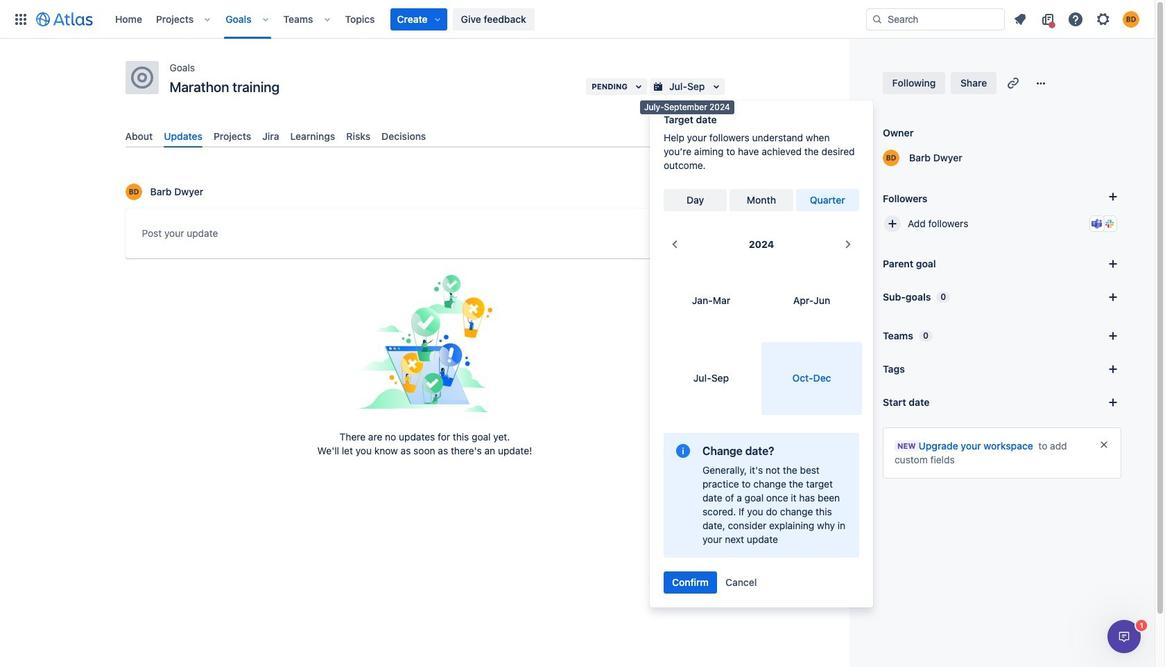 Task type: describe. For each thing, give the bounding box(es) containing it.
close banner image
[[1099, 440, 1110, 451]]

settings image
[[1095, 11, 1112, 27]]

search image
[[872, 14, 883, 25]]

Search field
[[866, 8, 1005, 30]]

account image
[[1123, 11, 1139, 27]]

Main content area, start typing to enter text. text field
[[142, 226, 708, 247]]

add follower image
[[884, 216, 901, 232]]

switch to... image
[[12, 11, 29, 27]]

more icon image
[[1033, 75, 1049, 92]]

slack logo showing nan channels are connected to this goal image
[[1104, 218, 1115, 230]]



Task type: vqa. For each thing, say whether or not it's contained in the screenshot.
list
no



Task type: locate. For each thing, give the bounding box(es) containing it.
msteams logo showing  channels are connected to this goal image
[[1092, 218, 1103, 230]]

see previous year image
[[666, 236, 683, 253]]

help image
[[1067, 11, 1084, 27]]

banner
[[0, 0, 1155, 39]]

notifications image
[[1012, 11, 1028, 27]]

top element
[[8, 0, 866, 38]]

goal icon image
[[131, 67, 153, 89]]

add a follower image
[[1105, 189, 1121, 205]]

add tag image
[[1105, 361, 1121, 378]]

dialog
[[1108, 621, 1141, 654]]

set start date image
[[1105, 395, 1121, 411]]

tab list
[[120, 125, 730, 148]]

add team image
[[1105, 328, 1121, 345]]

tooltip
[[640, 101, 734, 114]]

None search field
[[866, 8, 1005, 30]]

see next year image
[[840, 236, 856, 253]]



